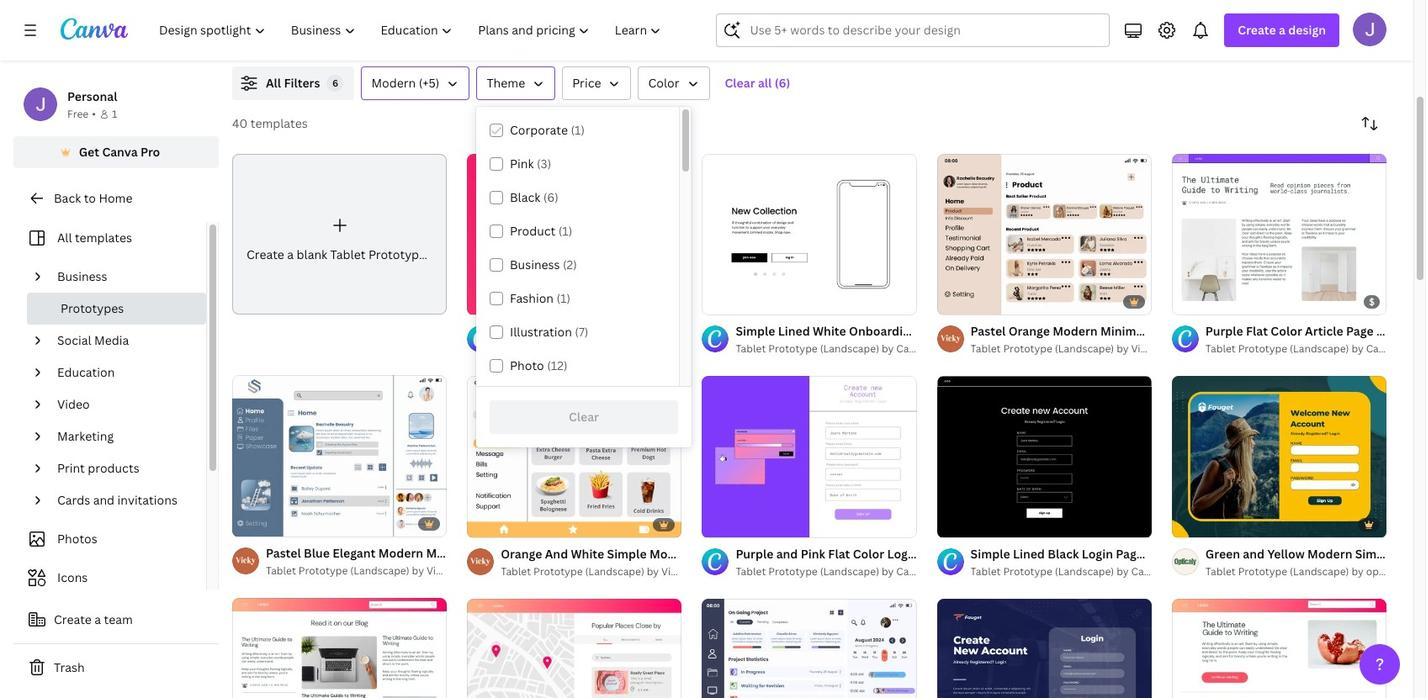Task type: describe. For each thing, give the bounding box(es) containing it.
of for tablet prototype (landscape) by canva creative studio
[[721, 517, 730, 530]]

1 horizontal spatial design
[[690, 564, 723, 579]]

education
[[57, 364, 115, 380]]

prototypes
[[61, 300, 124, 316]]

creative inside red gradient onboarding page simple tablet ui prototype tablet prototype (landscape) by canva creative studio
[[694, 342, 735, 356]]

red gradient blog landing page simple tablet ui prototype image
[[232, 598, 447, 698]]

business link
[[50, 261, 196, 293]]

40
[[232, 115, 248, 131]]

page for simple lined black login page wireframe tablet ui prototype
[[1116, 546, 1143, 562]]

1 tablet prototype (landscape) by canva creative studio from the top
[[736, 342, 1004, 356]]

corporate
[[510, 122, 568, 138]]

simple lined black login page wireframe tablet ui prototype link
[[971, 545, 1321, 564]]

1 of 3 link
[[1172, 376, 1387, 538]]

(1) for product (1)
[[559, 223, 572, 239]]

all filters
[[266, 75, 320, 91]]

design
[[1289, 22, 1326, 38]]

$
[[1369, 296, 1375, 308]]

1 vertical spatial (6)
[[543, 189, 559, 205]]

trash link
[[13, 651, 219, 685]]

price
[[572, 75, 601, 91]]

clear for clear all (6)
[[725, 75, 755, 91]]

filters
[[284, 75, 320, 91]]

tablet prototype (landscape) by opticaly link
[[1206, 564, 1406, 580]]

pastel for pastel orange modern minimalist product tablet prototype
[[971, 323, 1006, 339]]

media
[[94, 332, 129, 348]]

purple flat color article page simple ta link
[[1206, 323, 1426, 341]]

tablet prototype (landscape) by vicky design
[[501, 564, 723, 579]]

(3)
[[537, 156, 551, 172]]

pastel blue elegant modern music tablet prototype tablet prototype (landscape) by vicky design
[[266, 545, 559, 578]]

create a blank tablet prototype (landscape)
[[247, 246, 498, 262]]

education link
[[50, 357, 196, 389]]

red
[[501, 323, 523, 339]]

modern inside pastel blue elegant modern music tablet prototype tablet prototype (landscape) by vicky design
[[378, 545, 423, 561]]

free
[[67, 107, 89, 121]]

all for all templates
[[57, 230, 72, 246]]

gradient
[[526, 323, 576, 339]]

a for design
[[1279, 22, 1286, 38]]

by inside red gradient onboarding page simple tablet ui prototype tablet prototype (landscape) by canva creative studio
[[647, 342, 659, 356]]

corporate (1)
[[510, 122, 585, 138]]

social media link
[[50, 325, 196, 357]]

(landscape) inside simple lined black login page wireframe tablet ui prototype tablet prototype (landscape) by canva creative studio
[[1055, 564, 1114, 579]]

(12)
[[547, 358, 568, 374]]

icons link
[[24, 562, 196, 594]]

design for music
[[455, 564, 488, 578]]

get
[[79, 144, 99, 160]]

back to home link
[[13, 182, 219, 215]]

design for product
[[1160, 342, 1193, 356]]

green and yellow modern simple travel login page wireframe tablet prototype image
[[1172, 376, 1387, 538]]

Search search field
[[750, 14, 1099, 46]]

create a blank tablet prototype (landscape) link
[[232, 154, 498, 315]]

get canva pro
[[79, 144, 160, 160]]

modern (+5)
[[371, 75, 440, 91]]

illustration (7)
[[510, 324, 589, 340]]

1 of 3
[[1184, 517, 1208, 530]]

1 for 1 of 6
[[714, 517, 719, 530]]

theme button
[[477, 66, 556, 100]]

cards and invitations
[[57, 492, 177, 508]]

black inside simple lined black login page wireframe tablet ui prototype tablet prototype (landscape) by canva creative studio
[[1048, 546, 1079, 562]]

ui inside simple lined black login page wireframe tablet ui prototype tablet prototype (landscape) by canva creative studio
[[1247, 546, 1260, 562]]

red gradient landing page simple tablet ui prototype image
[[1172, 599, 1387, 698]]

red gradient onboarding page simple tablet ui prototype link
[[501, 323, 834, 341]]

modern inside pastel orange modern minimalist product tablet prototype tablet prototype (landscape) by vicky design
[[1053, 323, 1098, 339]]

orange
[[1009, 323, 1050, 339]]

all for all filters
[[266, 75, 281, 91]]

3
[[1202, 517, 1208, 530]]

back
[[54, 190, 81, 206]]

back to home
[[54, 190, 133, 206]]

ta
[[1419, 323, 1426, 339]]

orange and white simple modern food delivery tablet prototype image
[[467, 376, 682, 538]]

red gradient map page simple tablet ui prototype image
[[467, 599, 682, 698]]

blue modern transport login page wireframe tablet ui prototype image
[[937, 599, 1152, 698]]

fashion
[[510, 290, 554, 306]]

all
[[758, 75, 772, 91]]

marketing
[[57, 428, 114, 444]]

(landscape) inside pastel blue elegant modern music tablet prototype tablet prototype (landscape) by vicky design
[[350, 564, 410, 578]]

cards and invitations link
[[50, 485, 196, 517]]

6 inside '1 of 6' link
[[733, 517, 739, 530]]

photo (12)
[[510, 358, 568, 374]]

studio inside red gradient onboarding page simple tablet ui prototype tablet prototype (landscape) by canva creative studio
[[737, 342, 769, 356]]

simple lined white onboarding page wireframe tablet ui prototype image
[[702, 154, 917, 315]]

of for tablet prototype (landscape) by opticaly
[[1191, 517, 1200, 530]]

onboarding
[[579, 323, 647, 339]]

2 tablet prototype (landscape) by canva creative studio from the top
[[736, 564, 1004, 579]]

all templates link
[[24, 222, 196, 254]]

1 horizontal spatial vicky
[[662, 564, 687, 579]]

ui inside red gradient onboarding page simple tablet ui prototype tablet prototype (landscape) by canva creative studio
[[761, 323, 773, 339]]

personal
[[67, 88, 117, 104]]

pastel orange modern minimalist product tablet prototype tablet prototype (landscape) by vicky design
[[971, 323, 1309, 356]]

black (6)
[[510, 189, 559, 205]]

and
[[93, 492, 115, 508]]

1 for 1
[[112, 107, 117, 121]]

invitations
[[117, 492, 177, 508]]

1 horizontal spatial tablet prototype (landscape) by vicky design link
[[501, 564, 723, 580]]

color inside purple flat color article page simple ta tablet prototype (landscape) by canva creati
[[1271, 323, 1302, 339]]

flat
[[1246, 323, 1268, 339]]

social
[[57, 332, 91, 348]]

0 vertical spatial black
[[510, 189, 540, 205]]

by inside purple flat color article page simple ta tablet prototype (landscape) by canva creati
[[1352, 342, 1364, 356]]

theme
[[487, 75, 525, 91]]

clear for clear
[[569, 409, 599, 425]]

print products
[[57, 460, 139, 476]]

tablet prototype (landscape) by opticaly
[[1206, 564, 1406, 579]]

tablet prototype (landscape) by vicky design link for modern
[[971, 341, 1193, 358]]

photo
[[510, 358, 544, 374]]

studio inside simple lined black login page wireframe tablet ui prototype tablet prototype (landscape) by canva creative studio
[[1207, 564, 1239, 579]]

video link
[[50, 389, 196, 421]]

canva inside simple lined black login page wireframe tablet ui prototype tablet prototype (landscape) by canva creative studio
[[1131, 564, 1162, 579]]

prototype inside purple flat color article page simple ta tablet prototype (landscape) by canva creati
[[1238, 342, 1288, 356]]

wireframe
[[1146, 546, 1206, 562]]

create for create a blank tablet prototype (landscape)
[[247, 246, 284, 262]]

product inside pastel orange modern minimalist product tablet prototype tablet prototype (landscape) by vicky design
[[1164, 323, 1210, 339]]

video
[[57, 396, 90, 412]]

free •
[[67, 107, 96, 121]]

1 of 6
[[714, 517, 739, 530]]

by inside simple lined black login page wireframe tablet ui prototype tablet prototype (landscape) by canva creative studio
[[1117, 564, 1129, 579]]

create a design button
[[1225, 13, 1340, 47]]

(1) for corporate (1)
[[571, 122, 585, 138]]

pro
[[141, 144, 160, 160]]



Task type: locate. For each thing, give the bounding box(es) containing it.
2 vertical spatial modern
[[378, 545, 423, 561]]

business for business
[[57, 268, 107, 284]]

create inside dropdown button
[[1238, 22, 1276, 38]]

0 vertical spatial color
[[648, 75, 680, 91]]

1 horizontal spatial templates
[[251, 115, 308, 131]]

page right 'login'
[[1116, 546, 1143, 562]]

pastel for pastel blue elegant modern music tablet prototype
[[266, 545, 301, 561]]

(1) for fashion (1)
[[557, 290, 571, 306]]

templates for 40 templates
[[251, 115, 308, 131]]

clear all (6)
[[725, 75, 791, 91]]

1 vertical spatial modern
[[1053, 323, 1098, 339]]

1 vertical spatial color
[[1271, 323, 1302, 339]]

product down black (6)
[[510, 223, 556, 239]]

purple flat color article page simple ta tablet prototype (landscape) by canva creati
[[1206, 323, 1426, 356]]

0 horizontal spatial vicky
[[427, 564, 452, 578]]

0 horizontal spatial color
[[648, 75, 680, 91]]

0 horizontal spatial a
[[94, 612, 101, 628]]

(7)
[[575, 324, 589, 340]]

lined
[[1013, 546, 1045, 562]]

templates for all templates
[[75, 230, 132, 246]]

templates right 40
[[251, 115, 308, 131]]

studio
[[737, 342, 769, 356], [972, 342, 1004, 356], [972, 564, 1004, 579], [1207, 564, 1239, 579]]

canva inside red gradient onboarding page simple tablet ui prototype tablet prototype (landscape) by canva creative studio
[[662, 342, 692, 356]]

tablet prototype (landscape) by vicky design link
[[971, 341, 1193, 358], [266, 563, 488, 580], [501, 564, 723, 580]]

tablet inside purple flat color article page simple ta tablet prototype (landscape) by canva creati
[[1206, 342, 1236, 356]]

trash
[[54, 660, 85, 676]]

a for team
[[94, 612, 101, 628]]

1 vertical spatial clear
[[569, 409, 599, 425]]

all
[[266, 75, 281, 91], [57, 230, 72, 246]]

1 of from the left
[[721, 517, 730, 530]]

1 vertical spatial pastel
[[266, 545, 301, 561]]

vicky inside pastel blue elegant modern music tablet prototype tablet prototype (landscape) by vicky design
[[427, 564, 452, 578]]

1 horizontal spatial page
[[1116, 546, 1143, 562]]

page inside simple lined black login page wireframe tablet ui prototype tablet prototype (landscape) by canva creative studio
[[1116, 546, 1143, 562]]

simple inside simple lined black login page wireframe tablet ui prototype tablet prototype (landscape) by canva creative studio
[[971, 546, 1010, 562]]

marketing link
[[50, 421, 196, 453]]

(6) inside button
[[775, 75, 791, 91]]

1 vertical spatial 6
[[733, 517, 739, 530]]

all left filters
[[266, 75, 281, 91]]

1 vertical spatial all
[[57, 230, 72, 246]]

pink (3)
[[510, 156, 551, 172]]

2 horizontal spatial tablet prototype (landscape) by vicky design link
[[971, 341, 1193, 358]]

creative inside simple lined black login page wireframe tablet ui prototype tablet prototype (landscape) by canva creative studio
[[1164, 564, 1205, 579]]

to
[[84, 190, 96, 206]]

1 vertical spatial product
[[1164, 323, 1210, 339]]

simple lined black login page wireframe tablet ui prototype tablet prototype (landscape) by canva creative studio
[[971, 546, 1321, 579]]

2 horizontal spatial page
[[1346, 323, 1374, 339]]

page inside red gradient onboarding page simple tablet ui prototype tablet prototype (landscape) by canva creative studio
[[650, 323, 677, 339]]

1 horizontal spatial (6)
[[775, 75, 791, 91]]

vicky inside pastel orange modern minimalist product tablet prototype tablet prototype (landscape) by vicky design
[[1131, 342, 1157, 356]]

0 horizontal spatial product
[[510, 223, 556, 239]]

elegant
[[333, 545, 376, 561]]

0 vertical spatial tablet prototype (landscape) by canva creative studio
[[736, 342, 1004, 356]]

1 vertical spatial black
[[1048, 546, 1079, 562]]

40 templates
[[232, 115, 308, 131]]

create left "design"
[[1238, 22, 1276, 38]]

pastel inside pastel blue elegant modern music tablet prototype tablet prototype (landscape) by vicky design
[[266, 545, 301, 561]]

2 horizontal spatial a
[[1279, 22, 1286, 38]]

1 horizontal spatial 1
[[714, 517, 719, 530]]

black
[[510, 189, 540, 205], [1048, 546, 1079, 562]]

top level navigation element
[[148, 13, 676, 47]]

pastel blue elegant modern music tablet prototype image
[[232, 376, 447, 537]]

2 horizontal spatial vicky
[[1131, 342, 1157, 356]]

purple and pink flat color login page simple tablet ui prototype image
[[702, 376, 917, 538]]

color
[[648, 75, 680, 91], [1271, 323, 1302, 339]]

design inside pastel orange modern minimalist product tablet prototype tablet prototype (landscape) by vicky design
[[1160, 342, 1193, 356]]

price button
[[562, 66, 632, 100]]

pastel inside pastel orange modern minimalist product tablet prototype tablet prototype (landscape) by vicky design
[[971, 323, 1006, 339]]

tablet prototype (landscape) by vicky design link for elegant
[[266, 563, 488, 580]]

a left "design"
[[1279, 22, 1286, 38]]

fashion (1)
[[510, 290, 571, 306]]

0 horizontal spatial business
[[57, 268, 107, 284]]

0 horizontal spatial pastel
[[266, 545, 301, 561]]

tablet
[[330, 246, 366, 262], [722, 323, 758, 339], [1212, 323, 1248, 339], [501, 342, 531, 356], [736, 342, 766, 356], [971, 342, 1001, 356], [1206, 342, 1236, 356], [463, 545, 499, 561], [1209, 546, 1244, 562], [266, 564, 296, 578], [501, 564, 531, 579], [736, 564, 766, 579], [971, 564, 1001, 579], [1206, 564, 1236, 579]]

icons
[[57, 570, 88, 586]]

1 horizontal spatial simple
[[971, 546, 1010, 562]]

2 horizontal spatial create
[[1238, 22, 1276, 38]]

page down $ in the right of the page
[[1346, 323, 1374, 339]]

products
[[88, 460, 139, 476]]

opticaly
[[1366, 564, 1406, 579]]

by
[[647, 342, 659, 356], [882, 342, 894, 356], [1117, 342, 1129, 356], [1352, 342, 1364, 356], [412, 564, 424, 578], [647, 564, 659, 579], [882, 564, 894, 579], [1117, 564, 1129, 579], [1352, 564, 1364, 579]]

0 horizontal spatial 1
[[112, 107, 117, 121]]

page for purple flat color article page simple ta
[[1346, 323, 1374, 339]]

1 horizontal spatial 6
[[733, 517, 739, 530]]

a left blank
[[287, 246, 294, 262]]

pastel blue elegant modern music tablet prototype link
[[266, 544, 559, 563]]

pastel left blue at bottom left
[[266, 545, 301, 561]]

(1) right fashion
[[557, 290, 571, 306]]

create a blank tablet prototype (landscape) element
[[232, 154, 498, 315]]

0 horizontal spatial clear
[[569, 409, 599, 425]]

1 vertical spatial tablet prototype (landscape) by canva creative studio
[[736, 564, 1004, 579]]

Sort by button
[[1353, 107, 1387, 141]]

vicky for modern
[[427, 564, 452, 578]]

cards
[[57, 492, 90, 508]]

ui
[[761, 323, 773, 339], [1247, 546, 1260, 562]]

6
[[332, 77, 338, 89], [733, 517, 739, 530]]

prototype
[[368, 246, 426, 262], [776, 323, 834, 339], [1251, 323, 1309, 339], [534, 342, 583, 356], [768, 342, 818, 356], [1003, 342, 1053, 356], [1238, 342, 1288, 356], [501, 545, 559, 561], [1263, 546, 1321, 562], [299, 564, 348, 578], [534, 564, 583, 579], [768, 564, 818, 579], [1003, 564, 1053, 579], [1238, 564, 1288, 579]]

1 vertical spatial ui
[[1247, 546, 1260, 562]]

1 horizontal spatial a
[[287, 246, 294, 262]]

login
[[1082, 546, 1113, 562]]

black left 'login'
[[1048, 546, 1079, 562]]

0 horizontal spatial (6)
[[543, 189, 559, 205]]

0 vertical spatial create
[[1238, 22, 1276, 38]]

page inside purple flat color article page simple ta tablet prototype (landscape) by canva creati
[[1346, 323, 1374, 339]]

2 horizontal spatial 1
[[1184, 517, 1189, 530]]

color inside color button
[[648, 75, 680, 91]]

create
[[1238, 22, 1276, 38], [247, 246, 284, 262], [54, 612, 92, 628]]

1 horizontal spatial business
[[510, 257, 560, 273]]

jacob simon image
[[1353, 13, 1387, 46]]

vicky
[[1131, 342, 1157, 356], [427, 564, 452, 578], [662, 564, 687, 579]]

canva inside get canva pro button
[[102, 144, 138, 160]]

1 horizontal spatial clear
[[725, 75, 755, 91]]

0 horizontal spatial create
[[54, 612, 92, 628]]

create a team
[[54, 612, 133, 628]]

simple
[[680, 323, 719, 339], [1377, 323, 1416, 339], [971, 546, 1010, 562]]

photos link
[[24, 523, 196, 555]]

1 horizontal spatial color
[[1271, 323, 1302, 339]]

pastel left "orange"
[[971, 323, 1006, 339]]

modern left the music
[[378, 545, 423, 561]]

2 of from the left
[[1191, 517, 1200, 530]]

illustration
[[510, 324, 572, 340]]

all templates
[[57, 230, 132, 246]]

article
[[1305, 323, 1344, 339]]

tablet prototype (landscape) by canva creati link
[[1206, 341, 1426, 358]]

minimalist
[[1101, 323, 1161, 339]]

0 vertical spatial 6
[[332, 77, 338, 89]]

a for blank
[[287, 246, 294, 262]]

by inside pastel blue elegant modern music tablet prototype tablet prototype (landscape) by vicky design
[[412, 564, 424, 578]]

simple inside purple flat color article page simple ta tablet prototype (landscape) by canva creati
[[1377, 323, 1416, 339]]

product right minimalist at the right
[[1164, 323, 1210, 339]]

create a team button
[[13, 603, 219, 637]]

0 vertical spatial templates
[[251, 115, 308, 131]]

print products link
[[50, 453, 196, 485]]

0 horizontal spatial design
[[455, 564, 488, 578]]

2 vertical spatial create
[[54, 612, 92, 628]]

blue
[[304, 545, 330, 561]]

social media
[[57, 332, 129, 348]]

by inside pastel orange modern minimalist product tablet prototype tablet prototype (landscape) by vicky design
[[1117, 342, 1129, 356]]

2 vertical spatial a
[[94, 612, 101, 628]]

1 vertical spatial create
[[247, 246, 284, 262]]

product (1)
[[510, 223, 572, 239]]

tablet prototype (landscape) by canva creative studio
[[736, 342, 1004, 356], [736, 564, 1004, 579]]

1 vertical spatial templates
[[75, 230, 132, 246]]

0 vertical spatial ui
[[761, 323, 773, 339]]

0 vertical spatial all
[[266, 75, 281, 91]]

(+5)
[[419, 75, 440, 91]]

•
[[92, 107, 96, 121]]

0 horizontal spatial black
[[510, 189, 540, 205]]

red gradient onboarding page simple tablet ui prototype tablet prototype (landscape) by canva creative studio
[[501, 323, 834, 356]]

canva inside purple flat color article page simple ta tablet prototype (landscape) by canva creati
[[1366, 342, 1397, 356]]

1 horizontal spatial pastel
[[971, 323, 1006, 339]]

2 horizontal spatial simple
[[1377, 323, 1416, 339]]

business (2)
[[510, 257, 577, 273]]

create inside button
[[54, 612, 92, 628]]

page right onboarding
[[650, 323, 677, 339]]

1 horizontal spatial of
[[1191, 517, 1200, 530]]

simple inside red gradient onboarding page simple tablet ui prototype tablet prototype (landscape) by canva creative studio
[[680, 323, 719, 339]]

simple lined black login page wireframe tablet ui prototype image
[[937, 376, 1152, 538]]

blank
[[297, 246, 327, 262]]

1 horizontal spatial all
[[266, 75, 281, 91]]

a inside button
[[94, 612, 101, 628]]

business up prototypes
[[57, 268, 107, 284]]

0 horizontal spatial tablet prototype (landscape) by vicky design link
[[266, 563, 488, 580]]

0 vertical spatial product
[[510, 223, 556, 239]]

0 vertical spatial (6)
[[775, 75, 791, 91]]

(landscape) inside purple flat color article page simple ta tablet prototype (landscape) by canva creati
[[1290, 342, 1349, 356]]

(landscape) inside pastel orange modern minimalist product tablet prototype tablet prototype (landscape) by vicky design
[[1055, 342, 1114, 356]]

2 vertical spatial (1)
[[557, 290, 571, 306]]

music
[[426, 545, 460, 561]]

0 vertical spatial clear
[[725, 75, 755, 91]]

1 vertical spatial (1)
[[559, 223, 572, 239]]

create a design
[[1238, 22, 1326, 38]]

pastel orange modern minimalist product tablet prototype image
[[937, 154, 1152, 315]]

1 vertical spatial a
[[287, 246, 294, 262]]

create down icons
[[54, 612, 92, 628]]

1 horizontal spatial black
[[1048, 546, 1079, 562]]

templates down back to home
[[75, 230, 132, 246]]

modern right "orange"
[[1053, 323, 1098, 339]]

1 horizontal spatial ui
[[1247, 546, 1260, 562]]

0 vertical spatial pastel
[[971, 323, 1006, 339]]

design down the music
[[455, 564, 488, 578]]

color right flat
[[1271, 323, 1302, 339]]

(1) right corporate
[[571, 122, 585, 138]]

modern left the (+5)
[[371, 75, 416, 91]]

red gradient onboarding page simple tablet ui prototype image
[[467, 154, 682, 315]]

0 vertical spatial (1)
[[571, 122, 585, 138]]

product
[[510, 223, 556, 239], [1164, 323, 1210, 339]]

(1) up (2)
[[559, 223, 572, 239]]

templates
[[251, 115, 308, 131], [75, 230, 132, 246]]

0 horizontal spatial 6
[[332, 77, 338, 89]]

0 horizontal spatial page
[[650, 323, 677, 339]]

modern inside button
[[371, 75, 416, 91]]

design down "pastel orange modern minimalist product tablet prototype" "link"
[[1160, 342, 1193, 356]]

(6) right all
[[775, 75, 791, 91]]

2 horizontal spatial design
[[1160, 342, 1193, 356]]

clear
[[725, 75, 755, 91], [569, 409, 599, 425]]

design down 1 of 6
[[690, 564, 723, 579]]

1 horizontal spatial create
[[247, 246, 284, 262]]

vicky for minimalist
[[1131, 342, 1157, 356]]

design inside pastel blue elegant modern music tablet prototype tablet prototype (landscape) by vicky design
[[455, 564, 488, 578]]

0 horizontal spatial ui
[[761, 323, 773, 339]]

pastel orange modern minimalist product tablet prototype link
[[971, 323, 1309, 341]]

6 filter options selected element
[[327, 75, 344, 92]]

create left blank
[[247, 246, 284, 262]]

black down pink at the top
[[510, 189, 540, 205]]

a inside dropdown button
[[1279, 22, 1286, 38]]

page
[[650, 323, 677, 339], [1346, 323, 1374, 339], [1116, 546, 1143, 562]]

create for create a design
[[1238, 22, 1276, 38]]

0 vertical spatial modern
[[371, 75, 416, 91]]

None search field
[[716, 13, 1110, 47]]

create for create a team
[[54, 612, 92, 628]]

clear button
[[490, 401, 678, 434]]

0 horizontal spatial of
[[721, 517, 730, 530]]

color right price button
[[648, 75, 680, 91]]

(6) down (3)
[[543, 189, 559, 205]]

colorful modern elegant task planner tablet prototype image
[[702, 599, 917, 698]]

purple flat color article page simple tablet ui prototype image
[[1172, 154, 1387, 315]]

1 horizontal spatial product
[[1164, 323, 1210, 339]]

0 horizontal spatial templates
[[75, 230, 132, 246]]

(landscape)
[[429, 246, 498, 262], [585, 342, 644, 356], [820, 342, 879, 356], [1055, 342, 1114, 356], [1290, 342, 1349, 356], [350, 564, 410, 578], [585, 564, 644, 579], [820, 564, 879, 579], [1055, 564, 1114, 579], [1290, 564, 1349, 579]]

team
[[104, 612, 133, 628]]

tablet prototype templates image
[[1028, 0, 1387, 46]]

modern (+5) button
[[361, 66, 470, 100]]

business up fashion
[[510, 257, 560, 273]]

0 horizontal spatial all
[[57, 230, 72, 246]]

0 vertical spatial a
[[1279, 22, 1286, 38]]

1 for 1 of 3
[[1184, 517, 1189, 530]]

color button
[[638, 66, 710, 100]]

home
[[99, 190, 133, 206]]

0 horizontal spatial simple
[[680, 323, 719, 339]]

creati
[[1399, 342, 1426, 356]]

a left team
[[94, 612, 101, 628]]

business for business (2)
[[510, 257, 560, 273]]

(landscape) inside red gradient onboarding page simple tablet ui prototype tablet prototype (landscape) by canva creative studio
[[585, 342, 644, 356]]

all down back
[[57, 230, 72, 246]]



Task type: vqa. For each thing, say whether or not it's contained in the screenshot.
2nd × from right
no



